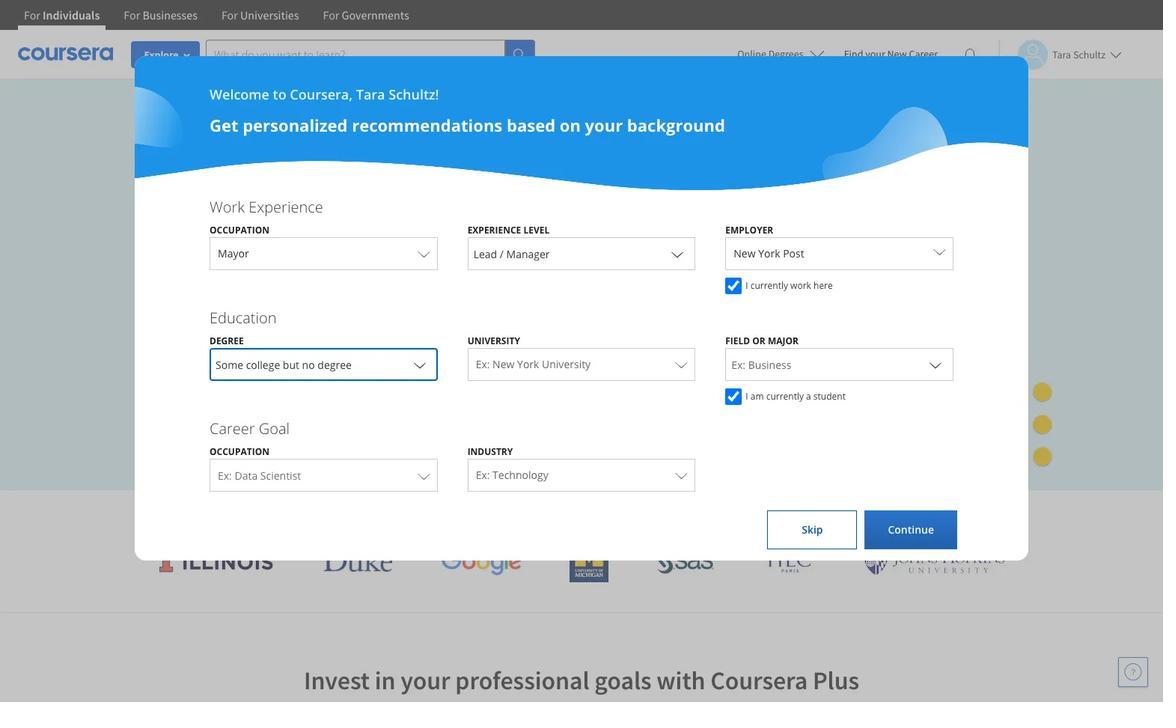 Task type: locate. For each thing, give the bounding box(es) containing it.
7-
[[200, 370, 210, 385]]

1 horizontal spatial chevron down image
[[927, 356, 945, 374]]

0 vertical spatial i
[[746, 279, 749, 292]]

2 vertical spatial with
[[657, 665, 706, 697]]

1 horizontal spatial with
[[657, 665, 706, 697]]

career
[[910, 47, 938, 61], [210, 419, 255, 439]]

for individuals
[[24, 7, 100, 22]]

0 horizontal spatial and
[[218, 236, 247, 259]]

free
[[231, 370, 254, 385]]

skip button
[[768, 511, 858, 550]]

goal
[[259, 419, 290, 439]]

trial
[[257, 370, 280, 385]]

ex:
[[476, 357, 490, 371], [476, 468, 490, 482], [218, 469, 232, 483]]

for for universities
[[222, 7, 238, 22]]

education
[[210, 308, 277, 328]]

0 vertical spatial currently
[[751, 279, 789, 292]]

ex: technology
[[476, 468, 549, 482]]

1 horizontal spatial day
[[257, 405, 276, 420]]

for left businesses
[[124, 7, 140, 22]]

0 vertical spatial in
[[592, 236, 606, 259]]

coursera
[[765, 502, 842, 527], [711, 665, 808, 697]]

your inside the unlimited access to 7,000+ world-class courses, hands-on projects, and job-ready certificate programs—all included in your subscription
[[148, 263, 183, 285]]

invest in your professional goals with coursera plus
[[304, 665, 860, 697]]

0 vertical spatial occupation
[[210, 224, 270, 237]]

occupation up data
[[210, 446, 270, 458]]

1 vertical spatial career
[[210, 419, 255, 439]]

with right companies at the right bottom of the page
[[725, 502, 761, 527]]

1 vertical spatial to
[[281, 210, 297, 232]]

with right goals
[[657, 665, 706, 697]]

projects,
[[148, 236, 213, 259]]

0 horizontal spatial chevron down image
[[411, 356, 429, 374]]

for left the governments
[[323, 7, 340, 22]]

career inside "find your new career" link
[[910, 47, 938, 61]]

university of illinois at urbana-champaign image
[[158, 550, 275, 574]]

goals
[[595, 665, 652, 697]]

companies
[[629, 502, 720, 527]]

work
[[791, 279, 812, 292]]

and inside the unlimited access to 7,000+ world-class courses, hands-on projects, and job-ready certificate programs—all included in your subscription
[[218, 236, 247, 259]]

currently left work
[[751, 279, 789, 292]]

certificate
[[329, 236, 404, 259]]

1 vertical spatial occupation
[[210, 446, 270, 458]]

0 vertical spatial to
[[273, 85, 287, 103]]

businesses
[[143, 7, 198, 22]]

day
[[210, 370, 229, 385], [257, 405, 276, 420]]

google image
[[441, 548, 522, 576]]

0 vertical spatial experience
[[249, 197, 323, 217]]

1 vertical spatial i
[[746, 390, 749, 403]]

career left show notifications icon
[[910, 47, 938, 61]]

johns hopkins university image
[[864, 548, 1006, 576]]

1 horizontal spatial experience
[[468, 224, 522, 237]]

experience level
[[468, 224, 550, 237]]

york inside "work experience" element
[[759, 246, 781, 261]]

background
[[628, 114, 726, 136]]

class
[[406, 210, 442, 232]]

/month, cancel anytime
[[166, 336, 290, 350]]

courses,
[[447, 210, 510, 232]]

1 vertical spatial university
[[542, 357, 591, 371]]

1 vertical spatial experience
[[468, 224, 522, 237]]

experience up 'ready'
[[249, 197, 323, 217]]

2 horizontal spatial new
[[888, 47, 907, 61]]

None search field
[[206, 39, 535, 69]]

for left universities on the left top
[[222, 7, 238, 22]]

world-
[[356, 210, 406, 232]]

skip
[[802, 523, 824, 537]]

hands-
[[515, 210, 567, 232]]

0 horizontal spatial york
[[518, 357, 540, 371]]

2 chevron down image from the left
[[927, 356, 945, 374]]

chevron down image for field or major
[[927, 356, 945, 374]]

on
[[560, 114, 581, 136], [567, 210, 587, 232]]

for businesses
[[124, 7, 198, 22]]

1 horizontal spatial york
[[759, 246, 781, 261]]

with
[[216, 405, 239, 420], [725, 502, 761, 527], [657, 665, 706, 697]]

0 horizontal spatial career
[[210, 419, 255, 439]]

1 occupation from the top
[[210, 224, 270, 237]]

0 vertical spatial on
[[560, 114, 581, 136]]

Industry field
[[469, 459, 695, 492]]

on right based
[[560, 114, 581, 136]]

currently left the a
[[767, 390, 804, 403]]

0 vertical spatial york
[[759, 246, 781, 261]]

and up subscription
[[218, 236, 247, 259]]

experience left 'level'
[[468, 224, 522, 237]]

0 vertical spatial with
[[216, 405, 239, 420]]

coursera image
[[18, 42, 113, 66]]

in
[[592, 236, 606, 259], [375, 665, 396, 697]]

3 for from the left
[[222, 7, 238, 22]]

for for individuals
[[24, 7, 40, 22]]

access
[[227, 210, 277, 232]]

1 chevron down image from the left
[[411, 356, 429, 374]]

tara
[[356, 85, 385, 103]]

work experience
[[210, 197, 323, 217]]

1 vertical spatial new
[[734, 246, 756, 261]]

0 vertical spatial new
[[888, 47, 907, 61]]

1 i from the top
[[746, 279, 749, 292]]

1 horizontal spatial and
[[592, 502, 624, 527]]

1 horizontal spatial in
[[592, 236, 606, 259]]

/year
[[185, 405, 213, 420]]

work experience element
[[195, 197, 969, 302]]

unlimited access to 7,000+ world-class courses, hands-on projects, and job-ready certificate programs—all included in your subscription
[[148, 210, 606, 285]]

1 vertical spatial in
[[375, 665, 396, 697]]

chevron down image
[[411, 356, 429, 374], [927, 356, 945, 374]]

for governments
[[323, 7, 409, 22]]

0 vertical spatial and
[[218, 236, 247, 259]]

york
[[759, 246, 781, 261], [518, 357, 540, 371]]

duke university image
[[323, 548, 393, 572]]

based
[[507, 114, 556, 136]]

0 vertical spatial day
[[210, 370, 229, 385]]

i left the am
[[746, 390, 749, 403]]

degree
[[210, 335, 244, 348]]

for universities
[[222, 7, 299, 22]]

chevron down image
[[669, 245, 687, 263]]

0 horizontal spatial with
[[216, 405, 239, 420]]

4 for from the left
[[323, 7, 340, 22]]

to
[[273, 85, 287, 103], [281, 210, 297, 232]]

on up included
[[567, 210, 587, 232]]

to up 'ready'
[[281, 210, 297, 232]]

0 horizontal spatial experience
[[249, 197, 323, 217]]

2 vertical spatial new
[[493, 357, 515, 371]]

career inside career goal element
[[210, 419, 255, 439]]

0 vertical spatial career
[[910, 47, 938, 61]]

ex: inside education element
[[476, 357, 490, 371]]

/month,
[[166, 336, 208, 350]]

career goal element
[[195, 419, 969, 500]]

included
[[522, 236, 587, 259]]

universities
[[240, 7, 299, 22]]

for left individuals in the top of the page
[[24, 7, 40, 22]]

experience
[[249, 197, 323, 217], [468, 224, 522, 237]]

occupation up mayor
[[210, 224, 270, 237]]

7,000+
[[301, 210, 352, 232]]

1 vertical spatial on
[[567, 210, 587, 232]]

/year with 14-day money-back guarantee
[[185, 405, 400, 420]]

0 horizontal spatial new
[[493, 357, 515, 371]]

0 horizontal spatial university
[[468, 335, 520, 348]]

1 vertical spatial day
[[257, 405, 276, 420]]

1 for from the left
[[24, 7, 40, 22]]

in right included
[[592, 236, 606, 259]]

occupation inside career goal element
[[210, 446, 270, 458]]

new york post
[[734, 246, 805, 261]]

chevron down image for degree
[[411, 356, 429, 374]]

2 for from the left
[[124, 7, 140, 22]]

1 vertical spatial and
[[592, 502, 624, 527]]

and down "industry" field
[[592, 502, 624, 527]]

career left goal
[[210, 419, 255, 439]]

a
[[807, 390, 812, 403]]

to up personalized on the top left of the page
[[273, 85, 287, 103]]

I am currently a student checkbox
[[726, 389, 742, 405]]

currently
[[751, 279, 789, 292], [767, 390, 804, 403]]

start 7-day free trial
[[172, 370, 280, 385]]

1 vertical spatial with
[[725, 502, 761, 527]]

plus
[[847, 502, 882, 527], [813, 665, 860, 697]]

i for work experience
[[746, 279, 749, 292]]

sas image
[[657, 550, 714, 574]]

subscription
[[187, 263, 282, 285]]

field
[[726, 335, 751, 348]]

Employer field
[[727, 237, 953, 270]]

0 horizontal spatial day
[[210, 370, 229, 385]]

work
[[210, 197, 245, 217]]

occupation inside "work experience" element
[[210, 224, 270, 237]]

education element
[[195, 308, 969, 413]]

in right invest
[[375, 665, 396, 697]]

your
[[866, 47, 886, 61], [585, 114, 623, 136], [148, 263, 183, 285], [401, 665, 451, 697]]

with left 14-
[[216, 405, 239, 420]]

onboardingmodal dialog
[[0, 0, 1164, 703]]

occupation
[[210, 224, 270, 237], [210, 446, 270, 458]]

1 vertical spatial currently
[[767, 390, 804, 403]]

welcome
[[210, 85, 270, 103]]

get
[[210, 114, 239, 136]]

2 occupation from the top
[[210, 446, 270, 458]]

1 horizontal spatial career
[[910, 47, 938, 61]]

1 vertical spatial york
[[518, 357, 540, 371]]

1 horizontal spatial new
[[734, 246, 756, 261]]

i right i currently work here checkbox
[[746, 279, 749, 292]]

2 i from the top
[[746, 390, 749, 403]]



Task type: describe. For each thing, give the bounding box(es) containing it.
on inside dialog
[[560, 114, 581, 136]]

money-
[[279, 405, 318, 420]]

schultz!
[[389, 85, 439, 103]]

your inside onboardingmodal dialog
[[585, 114, 623, 136]]

i am currently a student
[[746, 390, 846, 403]]

technology
[[493, 468, 549, 482]]

employer
[[726, 224, 774, 237]]

new inside "work experience" element
[[734, 246, 756, 261]]

leading universities and companies with coursera plus
[[421, 502, 882, 527]]

currently inside "work experience" element
[[751, 279, 789, 292]]

anytime
[[247, 336, 290, 350]]

leading
[[426, 502, 487, 527]]

am
[[751, 390, 764, 403]]

University field
[[469, 348, 695, 381]]

2 horizontal spatial with
[[725, 502, 761, 527]]

invest
[[304, 665, 370, 697]]

hec paris image
[[763, 547, 815, 577]]

i currently work here
[[746, 279, 833, 292]]

banner navigation
[[12, 0, 421, 41]]

ex: for education
[[476, 357, 490, 371]]

major
[[768, 335, 799, 348]]

14-
[[242, 405, 257, 420]]

coursera plus image
[[148, 141, 375, 163]]

show notifications image
[[962, 49, 980, 67]]

universities
[[492, 502, 587, 527]]

to inside the unlimited access to 7,000+ world-class courses, hands-on projects, and job-ready certificate programs—all included in your subscription
[[281, 210, 297, 232]]

start 7-day free trial button
[[148, 360, 304, 396]]

here
[[814, 279, 833, 292]]

level
[[524, 224, 550, 237]]

find
[[845, 47, 864, 61]]

0 vertical spatial plus
[[847, 502, 882, 527]]

or
[[753, 335, 766, 348]]

new inside education element
[[493, 357, 515, 371]]

1 vertical spatial coursera
[[711, 665, 808, 697]]

continue
[[889, 523, 935, 537]]

university of michigan image
[[570, 541, 609, 583]]

new inside "find your new career" link
[[888, 47, 907, 61]]

in inside the unlimited access to 7,000+ world-class courses, hands-on projects, and job-ready certificate programs—all included in your subscription
[[592, 236, 606, 259]]

post
[[784, 246, 805, 261]]

unlimited
[[148, 210, 223, 232]]

currently inside education element
[[767, 390, 804, 403]]

student
[[814, 390, 846, 403]]

find your new career
[[845, 47, 938, 61]]

1 horizontal spatial university
[[542, 357, 591, 371]]

coursera,
[[290, 85, 353, 103]]

occupation for career
[[210, 446, 270, 458]]

job-
[[251, 236, 281, 259]]

to inside onboardingmodal dialog
[[273, 85, 287, 103]]

for for businesses
[[124, 7, 140, 22]]

0 horizontal spatial in
[[375, 665, 396, 697]]

get personalized recommendations based on your background
[[210, 114, 726, 136]]

recommendations
[[352, 114, 503, 136]]

day inside button
[[210, 370, 229, 385]]

field or major
[[726, 335, 799, 348]]

0 vertical spatial university
[[468, 335, 520, 348]]

for for governments
[[323, 7, 340, 22]]

back
[[318, 405, 343, 420]]

mayor
[[218, 246, 249, 261]]

governments
[[342, 7, 409, 22]]

help center image
[[1125, 664, 1143, 682]]

industry
[[468, 446, 513, 458]]

Occupation field
[[210, 237, 437, 270]]

i for education
[[746, 390, 749, 403]]

guarantee
[[346, 405, 400, 420]]

ex: for career goal
[[476, 468, 490, 482]]

cancel
[[211, 336, 244, 350]]

data
[[235, 469, 258, 483]]

0 vertical spatial coursera
[[765, 502, 842, 527]]

occupation for work
[[210, 224, 270, 237]]

welcome to coursera, tara schultz!
[[210, 85, 439, 103]]

ex: new york university
[[476, 357, 591, 371]]

find your new career link
[[837, 45, 946, 64]]

ready
[[281, 236, 324, 259]]

scientist
[[261, 469, 301, 483]]

york inside education element
[[518, 357, 540, 371]]

1 vertical spatial plus
[[813, 665, 860, 697]]

programs—all
[[408, 236, 517, 259]]

I currently work here checkbox
[[726, 278, 742, 294]]

on inside the unlimited access to 7,000+ world-class courses, hands-on projects, and job-ready certificate programs—all included in your subscription
[[567, 210, 587, 232]]

professional
[[456, 665, 590, 697]]

ex: data scientist
[[218, 469, 301, 483]]

individuals
[[43, 7, 100, 22]]

career goal
[[210, 419, 290, 439]]

personalized
[[243, 114, 348, 136]]

/year with 14-day money-back guarantee button
[[148, 405, 400, 420]]

start
[[172, 370, 197, 385]]

day inside button
[[257, 405, 276, 420]]

continue button
[[865, 511, 958, 550]]

with inside button
[[216, 405, 239, 420]]



Task type: vqa. For each thing, say whether or not it's contained in the screenshot.
with
yes



